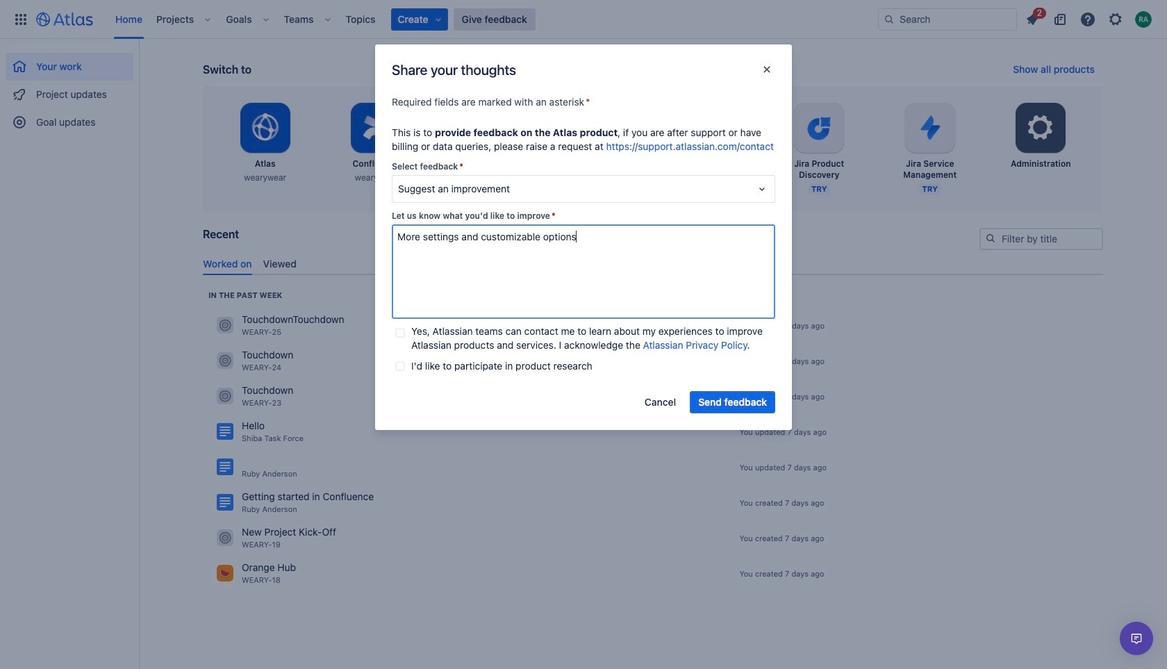 Task type: locate. For each thing, give the bounding box(es) containing it.
None text field
[[392, 225, 776, 319]]

heading
[[209, 290, 283, 301]]

open image
[[754, 181, 771, 197]]

group
[[6, 39, 133, 140]]

confluence image
[[217, 424, 234, 440], [217, 459, 234, 476]]

search image
[[884, 14, 895, 25]]

None search field
[[879, 8, 1018, 30]]

0 vertical spatial confluence image
[[217, 424, 234, 440]]

open intercom messenger image
[[1129, 631, 1146, 647]]

1 vertical spatial confluence image
[[217, 459, 234, 476]]

townsquare image
[[217, 317, 234, 334], [217, 388, 234, 405], [217, 530, 234, 547], [217, 565, 234, 582]]

tab list
[[197, 252, 1110, 275]]

help image
[[1080, 11, 1097, 27]]

banner
[[0, 0, 1168, 39]]

close modal image
[[759, 61, 776, 78]]

4 townsquare image from the top
[[217, 565, 234, 582]]

search image
[[986, 233, 997, 244]]



Task type: describe. For each thing, give the bounding box(es) containing it.
townsquare image
[[217, 353, 234, 369]]

1 townsquare image from the top
[[217, 317, 234, 334]]

1 confluence image from the top
[[217, 424, 234, 440]]

top element
[[8, 0, 879, 39]]

Filter by title field
[[982, 229, 1103, 249]]

confluence image
[[217, 495, 234, 511]]

3 townsquare image from the top
[[217, 530, 234, 547]]

settings image
[[1025, 111, 1058, 145]]

Search field
[[879, 8, 1018, 30]]

2 confluence image from the top
[[217, 459, 234, 476]]

2 townsquare image from the top
[[217, 388, 234, 405]]



Task type: vqa. For each thing, say whether or not it's contained in the screenshot.
Group
yes



